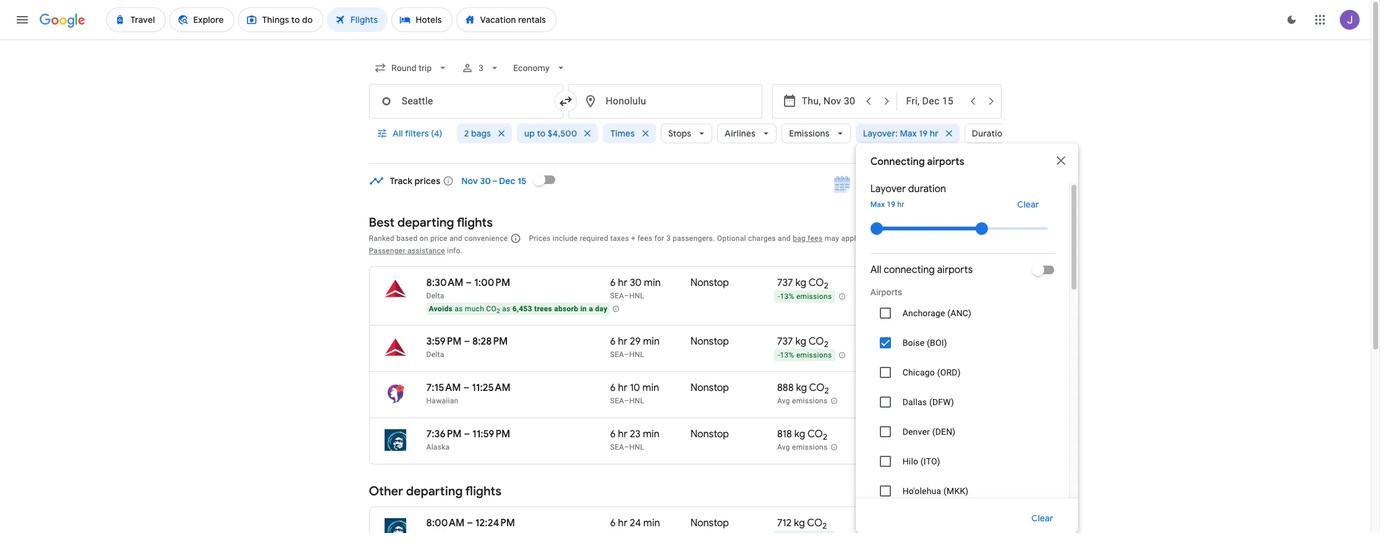 Task type: vqa. For each thing, say whether or not it's contained in the screenshot.
left  image
no



Task type: describe. For each thing, give the bounding box(es) containing it.
8:30 am
[[426, 277, 463, 289]]

ranked based on price and convenience
[[369, 234, 508, 243]]

price
[[943, 179, 964, 190]]

passenger assistance button
[[369, 247, 445, 255]]

13% for 6 hr 29 min
[[780, 351, 794, 360]]

12:24 pm
[[475, 518, 515, 530]]

sea for 6 hr 23 min
[[610, 443, 624, 452]]

all for all connecting airports
[[870, 264, 881, 276]]

Arrival time: 11:59 PM. text field
[[472, 429, 510, 441]]

emissions button
[[782, 119, 851, 148]]

6 hr 10 min sea – hnl
[[610, 382, 659, 406]]

layover duration
[[870, 183, 946, 195]]

8:00 am
[[426, 518, 465, 530]]

888
[[777, 382, 794, 395]]

min for 6 hr 10 min
[[643, 382, 659, 395]]

filters
[[405, 128, 429, 139]]

dallas
[[903, 398, 927, 407]]

1 vertical spatial clear
[[1031, 513, 1053, 524]]

Departure time: 8:30 AM. text field
[[426, 277, 463, 289]]

Departure time: 8:00 AM. text field
[[426, 518, 465, 530]]

– inside 6 hr 30 min sea – hnl
[[624, 292, 629, 301]]

6 for 6 hr 30 min
[[610, 277, 616, 289]]

0 vertical spatial clear
[[1017, 199, 1039, 210]]

in
[[580, 305, 587, 314]]

Return text field
[[906, 85, 963, 118]]

round trip
[[918, 398, 952, 406]]

2 for 12:24 pm
[[823, 521, 827, 532]]

all filters (4)
[[392, 128, 442, 139]]

optional
[[717, 234, 746, 243]]

other departing flights
[[369, 484, 502, 500]]

best departing flights
[[369, 215, 493, 231]]

anchorage
[[903, 309, 945, 318]]

6 for 6 hr 23 min
[[610, 429, 616, 441]]

1 fees from the left
[[638, 234, 652, 243]]

prices
[[529, 234, 551, 243]]

hr for 6 hr 10 min sea – hnl
[[618, 382, 628, 395]]

0 horizontal spatial 19
[[887, 200, 896, 209]]

1 $957 from the top
[[930, 277, 952, 289]]

leaves seattle-tacoma international airport at 8:00 am on thursday, november 30 and arrives at daniel k. inouye international airport at 12:24 pm on thursday, november 30. element
[[426, 518, 515, 530]]

(dfw)
[[929, 398, 954, 407]]

6 hr 24 min
[[610, 518, 660, 530]]

2 for 1:00 pm
[[824, 281, 828, 291]]

712
[[777, 518, 792, 530]]

5 nonstop from the top
[[691, 518, 729, 530]]

1 vertical spatial clear button
[[1017, 504, 1068, 534]]

price
[[430, 234, 448, 243]]

888 kg co 2
[[777, 382, 829, 396]]

only
[[1020, 486, 1039, 497]]

– inside 3:59 pm – 8:28 pm delta
[[464, 336, 470, 348]]

all connecting airports
[[870, 264, 973, 276]]

max inside popup button
[[900, 128, 917, 139]]

13% for 6 hr 30 min
[[780, 293, 794, 301]]

avg emissions for 818
[[777, 443, 828, 452]]

avoids as much co 2 as 6,453 trees absorb in a day
[[429, 305, 608, 315]]

denver
[[903, 427, 930, 437]]

nov 30 – dec 15
[[461, 176, 527, 187]]

Departure time: 7:15 AM. text field
[[426, 382, 461, 395]]

(boi)
[[927, 338, 947, 348]]

stops button
[[661, 119, 712, 148]]

0 vertical spatial clear button
[[1002, 195, 1054, 215]]

times
[[611, 128, 635, 139]]

to
[[537, 128, 546, 139]]

– inside 6 hr 23 min sea – hnl
[[624, 443, 629, 452]]

duration button
[[964, 119, 1029, 148]]

hr for 6 hr 30 min sea – hnl
[[618, 277, 628, 289]]

duration
[[908, 183, 946, 195]]

avg for 818
[[777, 443, 790, 452]]

818 kg co 2
[[777, 429, 827, 443]]

sort by:
[[950, 232, 982, 244]]

nonstop flight. element for 6 hr 10 min
[[691, 382, 729, 396]]

15
[[518, 176, 527, 187]]

– inside 6 hr 29 min sea – hnl
[[624, 351, 629, 359]]

up
[[524, 128, 535, 139]]

may
[[825, 234, 839, 243]]

avoids
[[429, 305, 453, 314]]

total duration 6 hr 24 min. element
[[610, 518, 691, 532]]

6,453
[[512, 305, 532, 314]]

0 vertical spatial airports
[[927, 156, 964, 168]]

co inside avoids as much co 2 as 6,453 trees absorb in a day
[[486, 305, 497, 314]]

avg emissions for 888
[[777, 397, 828, 406]]

kg inside 712 kg co 2
[[794, 518, 805, 530]]

nonstop flight. element for 6 hr 30 min
[[691, 277, 729, 291]]

11:25 am
[[472, 382, 511, 395]]

a
[[589, 305, 593, 314]]

sort by: button
[[945, 227, 1002, 249]]

emissions up 888 kg co 2
[[796, 351, 832, 360]]

hilo (ito)
[[903, 457, 940, 467]]

date grid button
[[825, 174, 905, 196]]

-13% emissions for 6 hr 30 min
[[778, 293, 832, 301]]

main menu image
[[15, 12, 30, 27]]

delta for 3:59 pm
[[426, 351, 444, 359]]

trip
[[940, 398, 952, 406]]

bag fees button
[[793, 234, 823, 243]]

bag
[[793, 234, 806, 243]]

change appearance image
[[1277, 5, 1307, 35]]

(ito)
[[921, 457, 940, 467]]

– inside 8:30 am – 1:00 pm delta
[[466, 277, 472, 289]]

connecting
[[870, 156, 925, 168]]

required
[[580, 234, 608, 243]]

hr for 6 hr 29 min sea – hnl
[[618, 336, 628, 348]]

818
[[777, 429, 792, 441]]

airlines button
[[717, 119, 777, 148]]

23
[[630, 429, 641, 441]]

(4)
[[431, 128, 442, 139]]

(ord)
[[937, 368, 961, 378]]

by:
[[970, 232, 982, 244]]

kg for 6 hr 29 min
[[795, 336, 806, 348]]

main content containing best departing flights
[[369, 165, 1002, 534]]

737 kg co 2 for 6 hr 30 min
[[777, 277, 828, 291]]

kg for 6 hr 30 min
[[795, 277, 806, 289]]

+
[[631, 234, 636, 243]]

boise (boi)
[[903, 338, 947, 348]]

leaves seattle-tacoma international airport at 3:59 pm on thursday, november 30 and arrives at daniel k. inouye international airport at 8:28 pm on thursday, november 30. element
[[426, 336, 508, 348]]

avoids as much co2 as 6453 trees absorb in a day. learn more about this calculation. image
[[612, 305, 620, 313]]

ho'olehua
[[903, 487, 941, 497]]

-13% emissions for 6 hr 29 min
[[778, 351, 832, 360]]

hr for 6 hr 23 min sea – hnl
[[618, 429, 628, 441]]

10
[[630, 382, 640, 395]]

co inside 712 kg co 2
[[807, 518, 823, 530]]

737 for 6 hr 30 min
[[777, 277, 793, 289]]

min right 24
[[643, 518, 660, 530]]

1 as from the left
[[455, 305, 463, 314]]

emissions down "818 kg co 2" at right
[[792, 443, 828, 452]]

nonstop for 6 hr 10 min
[[691, 382, 729, 395]]

connecting
[[884, 264, 935, 276]]

nonstop for 6 hr 29 min
[[691, 336, 729, 348]]

$4,500
[[548, 128, 577, 139]]

alaska
[[426, 443, 450, 452]]

24
[[630, 518, 641, 530]]

ranked
[[369, 234, 394, 243]]

leaves seattle-tacoma international airport at 7:15 am on thursday, november 30 and arrives at daniel k. inouye international airport at 11:25 am on thursday, november 30. element
[[426, 382, 511, 395]]

- for 6 hr 29 min
[[778, 351, 780, 360]]

swap origin and destination. image
[[558, 94, 573, 109]]

price graph button
[[910, 174, 1000, 196]]

charges
[[748, 234, 776, 243]]

– inside 7:36 pm – 11:59 pm alaska
[[464, 429, 470, 441]]

- for 6 hr 30 min
[[778, 293, 780, 301]]

chicago
[[903, 368, 935, 378]]

19 inside popup button
[[919, 128, 928, 139]]

sea for 6 hr 29 min
[[610, 351, 624, 359]]

Arrival time: 1:00 PM. text field
[[474, 277, 510, 289]]

2 inside popup button
[[464, 128, 469, 139]]

6 for 6 hr 29 min
[[610, 336, 616, 348]]

2 bags
[[464, 128, 491, 139]]

layover: max 19 hr button
[[856, 119, 960, 148]]

2 for 11:25 am
[[825, 386, 829, 396]]

2 for 8:28 pm
[[824, 340, 828, 350]]

957 US dollars text field
[[930, 336, 952, 348]]

dallas (dfw)
[[903, 398, 954, 407]]



Task type: locate. For each thing, give the bounding box(es) containing it.
2 right much
[[497, 308, 500, 315]]

co right 888
[[809, 382, 825, 395]]

hr down layover duration
[[897, 200, 904, 209]]

departing up on
[[397, 215, 454, 231]]

– right 3:59 pm
[[464, 336, 470, 348]]

assistance
[[407, 247, 445, 255]]

2 nonstop from the top
[[691, 336, 729, 348]]

0 vertical spatial all
[[392, 128, 403, 139]]

trees
[[534, 305, 552, 314]]

1 vertical spatial 19
[[887, 200, 896, 209]]

min inside 6 hr 29 min sea – hnl
[[643, 336, 660, 348]]

close dialog image
[[1053, 153, 1068, 168]]

2 delta from the top
[[426, 351, 444, 359]]

min inside 6 hr 30 min sea – hnl
[[644, 277, 661, 289]]

min for 6 hr 30 min
[[644, 277, 661, 289]]

for
[[654, 234, 664, 243]]

emissions
[[789, 128, 830, 139]]

kg right the 818
[[794, 429, 805, 441]]

– down total duration 6 hr 29 min. element
[[624, 351, 629, 359]]

1 13% from the top
[[780, 293, 794, 301]]

hr inside 6 hr 30 min sea – hnl
[[618, 277, 628, 289]]

– right '7:15 am' in the bottom left of the page
[[463, 382, 470, 395]]

2 - from the top
[[778, 351, 780, 360]]

nonstop for 6 hr 30 min
[[691, 277, 729, 289]]

2 inside 712 kg co 2
[[823, 521, 827, 532]]

0 horizontal spatial and
[[450, 234, 462, 243]]

2 $957 from the top
[[930, 336, 952, 348]]

delta inside 3:59 pm – 8:28 pm delta
[[426, 351, 444, 359]]

$957 right boise
[[930, 336, 952, 348]]

6 left 10 on the left bottom
[[610, 382, 616, 395]]

clear
[[1017, 199, 1039, 210], [1031, 513, 1053, 524]]

co for 6 hr 30 min
[[809, 277, 824, 289]]

airports
[[870, 288, 902, 297]]

hr left 23
[[618, 429, 628, 441]]

2 and from the left
[[778, 234, 791, 243]]

1 vertical spatial 3
[[666, 234, 671, 243]]

hr down 'return' "text box"
[[930, 128, 938, 139]]

avg down 888
[[777, 397, 790, 406]]

0 vertical spatial avg emissions
[[777, 397, 828, 406]]

6 left '29'
[[610, 336, 616, 348]]

min right '29'
[[643, 336, 660, 348]]

6 inside 6 hr 10 min sea – hnl
[[610, 382, 616, 395]]

– down total duration 6 hr 10 min. 'element'
[[624, 397, 629, 406]]

min for 6 hr 29 min
[[643, 336, 660, 348]]

4 nonstop flight. element from the top
[[691, 429, 729, 443]]

– inside 6 hr 10 min sea – hnl
[[624, 397, 629, 406]]

delta
[[426, 292, 444, 301], [426, 351, 444, 359]]

1 vertical spatial airports
[[937, 264, 973, 276]]

737 kg co 2 down bag
[[777, 277, 828, 291]]

6 hr 30 min sea – hnl
[[610, 277, 661, 301]]

fees right the '+'
[[638, 234, 652, 243]]

6 left 23
[[610, 429, 616, 441]]

-13% emissions up 888 kg co 2
[[778, 351, 832, 360]]

sea down "total duration 6 hr 23 min." element
[[610, 443, 624, 452]]

0 vertical spatial departing
[[397, 215, 454, 231]]

min right 10 on the left bottom
[[643, 382, 659, 395]]

0 vertical spatial flights
[[457, 215, 493, 231]]

6 inside 6 hr 29 min sea – hnl
[[610, 336, 616, 348]]

1 sea from the top
[[610, 292, 624, 301]]

hnl inside 6 hr 23 min sea – hnl
[[629, 443, 644, 452]]

hnl inside 6 hr 29 min sea – hnl
[[629, 351, 644, 359]]

2 right '712' on the right bottom
[[823, 521, 827, 532]]

None field
[[369, 57, 454, 79], [508, 57, 572, 79], [369, 57, 454, 79], [508, 57, 572, 79]]

2 inside 888 kg co 2
[[825, 386, 829, 396]]

737 down bag
[[777, 277, 793, 289]]

all for all filters (4)
[[392, 128, 403, 139]]

1 horizontal spatial fees
[[808, 234, 823, 243]]

nonstop flight. element
[[691, 277, 729, 291], [691, 336, 729, 350], [691, 382, 729, 396], [691, 429, 729, 443], [691, 518, 729, 532]]

1 hnl from the top
[[629, 292, 644, 301]]

2 13% from the top
[[780, 351, 794, 360]]

2 hnl from the top
[[629, 351, 644, 359]]

$1,227
[[923, 429, 952, 441]]

delta inside 8:30 am – 1:00 pm delta
[[426, 292, 444, 301]]

and left bag
[[778, 234, 791, 243]]

nonstop flight. element for 6 hr 23 min
[[691, 429, 729, 443]]

sea inside 6 hr 30 min sea – hnl
[[610, 292, 624, 301]]

3 nonstop flight. element from the top
[[691, 382, 729, 396]]

– right '7:36 pm' text box
[[464, 429, 470, 441]]

hnl down 23
[[629, 443, 644, 452]]

1 vertical spatial departing
[[406, 484, 463, 500]]

0 vertical spatial 737
[[777, 277, 793, 289]]

departing for best
[[397, 215, 454, 231]]

19 up connecting airports
[[919, 128, 928, 139]]

4 6 from the top
[[610, 429, 616, 441]]

and
[[450, 234, 462, 243], [778, 234, 791, 243]]

sea down total duration 6 hr 29 min. element
[[610, 351, 624, 359]]

(mkk)
[[944, 487, 969, 497]]

2 as from the left
[[502, 305, 510, 314]]

2 -13% emissions from the top
[[778, 351, 832, 360]]

other
[[369, 484, 403, 500]]

kg inside 888 kg co 2
[[796, 382, 807, 395]]

hr left 30
[[618, 277, 628, 289]]

kg down bag
[[795, 277, 806, 289]]

departing up departure time: 8:00 am. text box
[[406, 484, 463, 500]]

co right '712' on the right bottom
[[807, 518, 823, 530]]

hilo
[[903, 457, 918, 467]]

taxes
[[610, 234, 629, 243]]

4 hnl from the top
[[629, 443, 644, 452]]

8:28 pm
[[472, 336, 508, 348]]

avg for 888
[[777, 397, 790, 406]]

based
[[396, 234, 418, 243]]

loading results progress bar
[[0, 40, 1371, 42]]

1 horizontal spatial all
[[870, 264, 881, 276]]

0 horizontal spatial all
[[392, 128, 403, 139]]

airports down sort at the right of the page
[[937, 264, 973, 276]]

hr left 10 on the left bottom
[[618, 382, 628, 395]]

hr for 6 hr 24 min
[[618, 518, 628, 530]]

1 horizontal spatial 19
[[919, 128, 928, 139]]

0 vertical spatial avg
[[777, 397, 790, 406]]

delta down 3:59 pm
[[426, 351, 444, 359]]

only button
[[1005, 477, 1054, 506]]

kg for 6 hr 23 min
[[794, 429, 805, 441]]

2 737 kg co 2 from the top
[[777, 336, 828, 350]]

29
[[630, 336, 641, 348]]

hnl for 10
[[629, 397, 644, 406]]

6 for 6 hr 10 min
[[610, 382, 616, 395]]

total duration 6 hr 29 min. element
[[610, 336, 691, 350]]

13% up 888
[[780, 351, 794, 360]]

hnl
[[629, 292, 644, 301], [629, 351, 644, 359], [629, 397, 644, 406], [629, 443, 644, 452]]

co right the 818
[[807, 429, 823, 441]]

0 vertical spatial 19
[[919, 128, 928, 139]]

all up airports
[[870, 264, 881, 276]]

flights for other departing flights
[[465, 484, 502, 500]]

leaves seattle-tacoma international airport at 8:30 am on thursday, november 30 and arrives at daniel k. inouye international airport at 1:00 pm on thursday, november 30. element
[[426, 277, 510, 289]]

1 vertical spatial -
[[778, 351, 780, 360]]

hnl down 30
[[629, 292, 644, 301]]

737 up 888
[[777, 336, 793, 348]]

6 inside 6 hr 23 min sea – hnl
[[610, 429, 616, 441]]

co right much
[[486, 305, 497, 314]]

co for 6 hr 29 min
[[809, 336, 824, 348]]

2 inside avoids as much co 2 as 6,453 trees absorb in a day
[[497, 308, 500, 315]]

much
[[465, 305, 484, 314]]

1 vertical spatial 737 kg co 2
[[777, 336, 828, 350]]

6 left 30
[[610, 277, 616, 289]]

and right the price
[[450, 234, 462, 243]]

passenger
[[369, 247, 405, 255]]

1 737 from the top
[[777, 277, 793, 289]]

– inside the 7:15 am – 11:25 am hawaiian
[[463, 382, 470, 395]]

2 up 888 kg co 2
[[824, 340, 828, 350]]

1 6 from the top
[[610, 277, 616, 289]]

-13% emissions down bag fees button
[[778, 293, 832, 301]]

none search field containing connecting airports
[[369, 53, 1078, 534]]

kg up 888 kg co 2
[[795, 336, 806, 348]]

1 vertical spatial -13% emissions
[[778, 351, 832, 360]]

1 delta from the top
[[426, 292, 444, 301]]

and inside prices include required taxes + fees for 3 passengers. optional charges and bag fees may apply. passenger assistance
[[778, 234, 791, 243]]

3
[[478, 63, 483, 73], [666, 234, 671, 243]]

kg for 6 hr 10 min
[[796, 382, 807, 395]]

apply.
[[841, 234, 862, 243]]

0 vertical spatial 13%
[[780, 293, 794, 301]]

1 nonstop flight. element from the top
[[691, 277, 729, 291]]

total duration 6 hr 10 min. element
[[610, 382, 691, 396]]

0 horizontal spatial as
[[455, 305, 463, 314]]

1 737 kg co 2 from the top
[[777, 277, 828, 291]]

1 - from the top
[[778, 293, 780, 301]]

avg emissions
[[777, 397, 828, 406], [777, 443, 828, 452]]

0 vertical spatial delta
[[426, 292, 444, 301]]

2 nonstop flight. element from the top
[[691, 336, 729, 350]]

min right 30
[[644, 277, 661, 289]]

learn more about ranking image
[[510, 233, 522, 244]]

find the best price region
[[369, 165, 1002, 206]]

kg right '712' on the right bottom
[[794, 518, 805, 530]]

co for 6 hr 23 min
[[807, 429, 823, 441]]

737 kg co 2 up 888 kg co 2
[[777, 336, 828, 350]]

2 sea from the top
[[610, 351, 624, 359]]

3 sea from the top
[[610, 397, 624, 406]]

as left 6,453
[[502, 305, 510, 314]]

hr left 24
[[618, 518, 628, 530]]

3 6 from the top
[[610, 382, 616, 395]]

nonstop
[[691, 277, 729, 289], [691, 336, 729, 348], [691, 382, 729, 395], [691, 429, 729, 441], [691, 518, 729, 530]]

hnl for 29
[[629, 351, 644, 359]]

0 vertical spatial 3
[[478, 63, 483, 73]]

2 fees from the left
[[808, 234, 823, 243]]

$957 down all connecting airports
[[930, 277, 952, 289]]

all inside button
[[392, 128, 403, 139]]

1 horizontal spatial and
[[778, 234, 791, 243]]

2 right 888
[[825, 386, 829, 396]]

main content
[[369, 165, 1002, 534]]

airlines
[[725, 128, 756, 139]]

0 vertical spatial 737 kg co 2
[[777, 277, 828, 291]]

hr inside popup button
[[930, 128, 938, 139]]

total duration 6 hr 23 min. element
[[610, 429, 691, 443]]

1 nonstop from the top
[[691, 277, 729, 289]]

avg down the 818
[[777, 443, 790, 452]]

Departure time: 3:59 PM. text field
[[426, 336, 462, 348]]

0 horizontal spatial max
[[870, 200, 885, 209]]

min right 23
[[643, 429, 660, 441]]

learn more about tracked prices image
[[443, 176, 454, 187]]

hnl down '29'
[[629, 351, 644, 359]]

nonstop flight. element for 6 hr 29 min
[[691, 336, 729, 350]]

5 nonstop flight. element from the top
[[691, 518, 729, 532]]

(anc)
[[948, 309, 971, 318]]

best
[[369, 215, 395, 231]]

4 sea from the top
[[610, 443, 624, 452]]

19
[[919, 128, 928, 139], [887, 200, 896, 209]]

1 vertical spatial all
[[870, 264, 881, 276]]

clear button down only
[[1017, 504, 1068, 534]]

1 vertical spatial 13%
[[780, 351, 794, 360]]

2 left bags in the left of the page
[[464, 128, 469, 139]]

all left filters
[[392, 128, 403, 139]]

2 bags button
[[457, 119, 512, 148]]

avg emissions down 888 kg co 2
[[777, 397, 828, 406]]

departing for other
[[406, 484, 463, 500]]

6 hr 29 min sea – hnl
[[610, 336, 660, 359]]

1 vertical spatial 737
[[777, 336, 793, 348]]

2 avg from the top
[[777, 443, 790, 452]]

-
[[778, 293, 780, 301], [778, 351, 780, 360]]

Arrival time: 8:28 PM. text field
[[472, 336, 508, 348]]

1227 US dollars text field
[[923, 429, 952, 441]]

2 inside "818 kg co 2"
[[823, 432, 827, 443]]

0 vertical spatial -13% emissions
[[778, 293, 832, 301]]

2 6 from the top
[[610, 336, 616, 348]]

4 nonstop from the top
[[691, 429, 729, 441]]

2 737 from the top
[[777, 336, 793, 348]]

– down "total duration 6 hr 23 min." element
[[624, 443, 629, 452]]

min for 6 hr 23 min
[[643, 429, 660, 441]]

include
[[553, 234, 578, 243]]

as left much
[[455, 305, 463, 314]]

fees right bag
[[808, 234, 823, 243]]

2 down may
[[824, 281, 828, 291]]

sea inside 6 hr 29 min sea – hnl
[[610, 351, 624, 359]]

hnl down 10 on the left bottom
[[629, 397, 644, 406]]

emissions down 888 kg co 2
[[792, 397, 828, 406]]

1 -13% emissions from the top
[[778, 293, 832, 301]]

737 kg co 2 for 6 hr 29 min
[[777, 336, 828, 350]]

delta up the avoids
[[426, 292, 444, 301]]

– left the 1:00 pm
[[466, 277, 472, 289]]

1 vertical spatial delta
[[426, 351, 444, 359]]

1 horizontal spatial as
[[502, 305, 510, 314]]

2 avg emissions from the top
[[777, 443, 828, 452]]

min
[[644, 277, 661, 289], [643, 336, 660, 348], [643, 382, 659, 395], [643, 429, 660, 441], [643, 518, 660, 530]]

1 vertical spatial avg
[[777, 443, 790, 452]]

co up 888 kg co 2
[[809, 336, 824, 348]]

grid
[[878, 179, 895, 190]]

avg emissions down "818 kg co 2" at right
[[777, 443, 828, 452]]

0 horizontal spatial 3
[[478, 63, 483, 73]]

min inside 6 hr 23 min sea – hnl
[[643, 429, 660, 441]]

737 for 6 hr 29 min
[[777, 336, 793, 348]]

1 vertical spatial max
[[870, 200, 885, 209]]

boise
[[903, 338, 925, 348]]

0 horizontal spatial fees
[[638, 234, 652, 243]]

sea down total duration 6 hr 10 min. 'element'
[[610, 397, 624, 406]]

– down total duration 6 hr 30 min. element
[[624, 292, 629, 301]]

on
[[420, 234, 428, 243]]

sea for 6 hr 30 min
[[610, 292, 624, 301]]

6 inside 6 hr 30 min sea – hnl
[[610, 277, 616, 289]]

0 vertical spatial -
[[778, 293, 780, 301]]

stops
[[668, 128, 691, 139]]

1 horizontal spatial max
[[900, 128, 917, 139]]

min inside 6 hr 10 min sea – hnl
[[643, 382, 659, 395]]

hawaiian
[[426, 397, 459, 406]]

Arrival time: 11:25 AM. text field
[[472, 382, 511, 395]]

3 nonstop from the top
[[691, 382, 729, 395]]

3 hnl from the top
[[629, 397, 644, 406]]

(den)
[[932, 427, 956, 437]]

co down bag fees button
[[809, 277, 824, 289]]

co inside 888 kg co 2
[[809, 382, 825, 395]]

3 inside popup button
[[478, 63, 483, 73]]

round
[[918, 398, 938, 406]]

ho'olehua (mkk)
[[903, 487, 969, 497]]

hr left '29'
[[618, 336, 628, 348]]

day
[[595, 305, 608, 314]]

sea inside 6 hr 10 min sea – hnl
[[610, 397, 624, 406]]

1 horizontal spatial 3
[[666, 234, 671, 243]]

hr
[[930, 128, 938, 139], [897, 200, 904, 209], [618, 277, 628, 289], [618, 336, 628, 348], [618, 382, 628, 395], [618, 429, 628, 441], [618, 518, 628, 530]]

1 and from the left
[[450, 234, 462, 243]]

13% down bag
[[780, 293, 794, 301]]

nonstop for 6 hr 23 min
[[691, 429, 729, 441]]

hnl inside 6 hr 30 min sea – hnl
[[629, 292, 644, 301]]

7:15 am
[[426, 382, 461, 395]]

5 6 from the top
[[610, 518, 616, 530]]

sea up avoids as much co2 as 6453 trees absorb in a day. learn more about this calculation. icon
[[610, 292, 624, 301]]

sea for 6 hr 10 min
[[610, 397, 624, 406]]

all filters (4) button
[[369, 119, 452, 148]]

kg right 888
[[796, 382, 807, 395]]

– right 8:00 am
[[467, 518, 473, 530]]

2 right the 818
[[823, 432, 827, 443]]

7:36 pm
[[426, 429, 462, 441]]

up to $4,500
[[524, 128, 577, 139]]

connecting airports
[[870, 156, 964, 168]]

sea inside 6 hr 23 min sea – hnl
[[610, 443, 624, 452]]

track
[[390, 176, 412, 187]]

-13% emissions
[[778, 293, 832, 301], [778, 351, 832, 360]]

fees
[[638, 234, 652, 243], [808, 234, 823, 243]]

2 for 11:59 pm
[[823, 432, 827, 443]]

flights
[[457, 215, 493, 231], [465, 484, 502, 500]]

$957
[[930, 277, 952, 289], [930, 336, 952, 348]]

price graph
[[943, 179, 990, 190]]

hr inside 6 hr 23 min sea – hnl
[[618, 429, 628, 441]]

track prices
[[390, 176, 440, 187]]

hnl inside 6 hr 10 min sea – hnl
[[629, 397, 644, 406]]

6 left 24
[[610, 518, 616, 530]]

19 down layover
[[887, 200, 896, 209]]

None search field
[[369, 53, 1078, 534]]

nov
[[461, 176, 478, 187]]

clear button
[[1002, 195, 1054, 215], [1017, 504, 1068, 534]]

30
[[630, 277, 642, 289]]

6
[[610, 277, 616, 289], [610, 336, 616, 348], [610, 382, 616, 395], [610, 429, 616, 441], [610, 518, 616, 530]]

0 vertical spatial max
[[900, 128, 917, 139]]

total duration 6 hr 30 min. element
[[610, 277, 691, 291]]

hr inside 6 hr 29 min sea – hnl
[[618, 336, 628, 348]]

co inside "818 kg co 2"
[[807, 429, 823, 441]]

max down layover
[[870, 200, 885, 209]]

emissions down bag fees button
[[796, 293, 832, 301]]

layover:
[[863, 128, 898, 139]]

hnl for 30
[[629, 292, 644, 301]]

1 vertical spatial $957
[[930, 336, 952, 348]]

delta for 8:30 am
[[426, 292, 444, 301]]

flights for best departing flights
[[457, 215, 493, 231]]

kg inside "818 kg co 2"
[[794, 429, 805, 441]]

co for 6 hr 10 min
[[809, 382, 825, 395]]

1 vertical spatial flights
[[465, 484, 502, 500]]

8:00 am – 12:24 pm
[[426, 518, 515, 530]]

up to $4,500 button
[[517, 119, 598, 148]]

hnl for 23
[[629, 443, 644, 452]]

airports up 'price'
[[927, 156, 964, 168]]

flights up convenience on the left top of the page
[[457, 215, 493, 231]]

Arrival time: 12:24 PM. text field
[[475, 518, 515, 530]]

1 avg from the top
[[777, 397, 790, 406]]

1 avg emissions from the top
[[777, 397, 828, 406]]

hr inside 6 hr 10 min sea – hnl
[[618, 382, 628, 395]]

3 inside prices include required taxes + fees for 3 passengers. optional charges and bag fees may apply. passenger assistance
[[666, 234, 671, 243]]

Departure time: 7:36 PM. text field
[[426, 429, 462, 441]]

denver (den)
[[903, 427, 956, 437]]

flights up the arrival time: 12:24 pm. text field
[[465, 484, 502, 500]]

max right layover:
[[900, 128, 917, 139]]

passengers.
[[673, 234, 715, 243]]

airports
[[927, 156, 964, 168], [937, 264, 973, 276]]

clear button down close dialog icon
[[1002, 195, 1054, 215]]

None text field
[[369, 84, 563, 119], [568, 84, 762, 119], [369, 84, 563, 119], [568, 84, 762, 119]]

Departure text field
[[802, 85, 859, 118]]

1:00 pm
[[474, 277, 510, 289]]

leaves seattle-tacoma international airport at 7:36 pm on thursday, november 30 and arrives at daniel k. inouye international airport at 11:59 pm on thursday, november 30. element
[[426, 429, 510, 441]]

0 vertical spatial $957
[[930, 277, 952, 289]]

11:59 pm
[[472, 429, 510, 441]]

7:15 am – 11:25 am hawaiian
[[426, 382, 511, 406]]

kg
[[795, 277, 806, 289], [795, 336, 806, 348], [796, 382, 807, 395], [794, 429, 805, 441], [794, 518, 805, 530]]

bags
[[471, 128, 491, 139]]

1 vertical spatial avg emissions
[[777, 443, 828, 452]]



